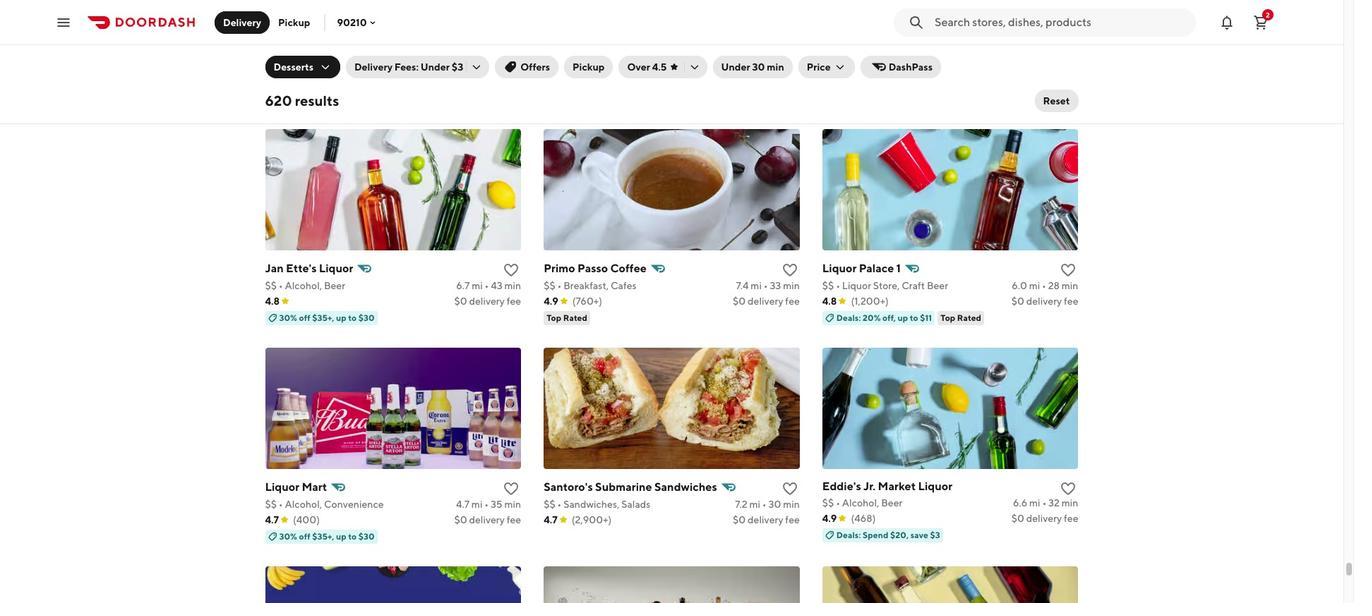 Task type: vqa. For each thing, say whether or not it's contained in the screenshot.
Item Search 'SEARCH BOX'
no



Task type: locate. For each thing, give the bounding box(es) containing it.
market
[[346, 43, 384, 56], [878, 480, 916, 493]]

$$ down jan
[[265, 280, 277, 291]]

1 vertical spatial $35+,
[[312, 313, 334, 323]]

1 horizontal spatial top rated
[[941, 313, 982, 323]]

$$ • breakfast, cafes
[[544, 280, 637, 291]]

beer for 6.7
[[324, 280, 345, 291]]

$3 right "fees:"
[[452, 61, 463, 73]]

delivery
[[223, 17, 261, 28], [354, 61, 393, 73]]

$$ for primo passo coffee
[[544, 280, 556, 291]]

click to add this store to your saved list image up 7.4 mi • 33 min
[[782, 262, 799, 279]]

to down jan ette's liquor
[[348, 313, 357, 323]]

fee for party city
[[786, 77, 800, 88]]

1 horizontal spatial rated
[[957, 313, 982, 323]]

$$ for jan ette's liquor
[[265, 280, 277, 291]]

1 30% off $35+, up to $30 from the top
[[279, 94, 375, 104]]

1 horizontal spatial &
[[943, 43, 950, 56]]

beer down eddie's jr. market liquor
[[881, 498, 903, 509]]

$$ down 7-
[[265, 61, 277, 72]]

33 for primo passo coffee
[[770, 280, 781, 291]]

4.7 down santoro's
[[544, 515, 558, 526]]

mi for 7-star liquor & market
[[472, 61, 483, 72]]

up down the $$ • convenience, liquor store
[[336, 94, 347, 104]]

vitamins
[[953, 43, 999, 56]]

6.0 mi • 28 min
[[1012, 280, 1079, 291]]

alcohol, down ette's
[[285, 280, 322, 291]]

dashpass
[[889, 61, 933, 73]]

2 $30 from the top
[[359, 313, 375, 323]]

0 vertical spatial $35+,
[[312, 94, 334, 104]]

1 vertical spatial off
[[299, 313, 310, 323]]

rated down (760+)
[[563, 313, 588, 323]]

4.7 for santoro's submarine sandwiches
[[544, 515, 558, 526]]

1 vertical spatial delivery
[[354, 61, 393, 73]]

delivery for liquor palace 1
[[1027, 296, 1062, 307]]

1 horizontal spatial beer
[[881, 498, 903, 509]]

off,
[[883, 313, 896, 323]]

click to add this store to your saved list image up 6.0 mi • 28 min
[[1060, 262, 1077, 279]]

3 items, open order cart image
[[1253, 14, 1270, 31]]

4.9 down primo
[[544, 296, 558, 307]]

top down $$ • breakfast, cafes
[[547, 313, 562, 323]]

30% off $35+, up to $30 down (400) on the bottom left of page
[[279, 531, 375, 542]]

& right "foods"
[[943, 43, 950, 56]]

$$ • convenience, liquor store
[[265, 61, 404, 72]]

(1,200+)
[[851, 296, 889, 307]]

jr.
[[864, 480, 876, 493]]

sandwiches
[[655, 481, 717, 494]]

under inside button
[[721, 61, 750, 73]]

1 horizontal spatial under
[[721, 61, 750, 73]]

min for party city
[[783, 61, 800, 72]]

alcohol,
[[285, 280, 322, 291], [842, 498, 879, 509], [285, 499, 322, 510]]

off for star
[[299, 94, 310, 104]]

6.6 mi • 32 min
[[1013, 498, 1079, 509]]

delivery
[[469, 77, 505, 88], [748, 77, 784, 88], [1027, 77, 1062, 88], [469, 296, 505, 307], [748, 296, 784, 307], [1027, 296, 1062, 307], [1027, 513, 1062, 524], [469, 515, 505, 526], [748, 515, 784, 526]]

1 vertical spatial $$ • alcohol, beer
[[823, 498, 903, 509]]

4.8 left (1,200+) in the right of the page
[[823, 296, 837, 307]]

1 vertical spatial $3
[[930, 530, 940, 541]]

top rated down (760+)
[[547, 313, 588, 323]]

$$ down liquor palace 1
[[823, 280, 834, 291]]

$​0 for 7-star liquor & market
[[454, 77, 467, 88]]

0 vertical spatial 6.7
[[735, 61, 749, 72]]

$$ down eddie's
[[823, 498, 834, 509]]

$$ • balloons, birthday
[[544, 61, 645, 72]]

33 right 6.4
[[491, 61, 503, 72]]

33 for 7-star liquor & market
[[491, 61, 503, 72]]

1 deals: from the top
[[837, 313, 861, 323]]

$35+, for star
[[312, 94, 334, 104]]

2 & from the left
[[943, 43, 950, 56]]

0 vertical spatial 33
[[491, 61, 503, 72]]

4.8
[[823, 77, 837, 88], [265, 296, 280, 307], [823, 296, 837, 307]]

0 vertical spatial 30
[[752, 61, 765, 73]]

$$ • alcohol, beer down ette's
[[265, 280, 345, 291]]

0 horizontal spatial convenience
[[324, 499, 384, 510]]

1 horizontal spatial 33
[[770, 280, 781, 291]]

to down $$ • alcohol, convenience
[[348, 531, 357, 542]]

0 horizontal spatial $3
[[452, 61, 463, 73]]

4.9 for $$ • breakfast, cafes
[[544, 296, 558, 307]]

0 horizontal spatial top
[[547, 313, 562, 323]]

up for jan ette's liquor
[[336, 313, 347, 323]]

1 vertical spatial 30%
[[279, 313, 297, 323]]

6.6
[[1013, 498, 1028, 509]]

$11
[[920, 313, 932, 323]]

1 horizontal spatial 30
[[769, 499, 781, 510]]

min for 7-star liquor & market
[[505, 61, 521, 72]]

1 horizontal spatial $3
[[930, 530, 940, 541]]

2 vertical spatial $35+,
[[312, 531, 334, 542]]

convenience down mart
[[324, 499, 384, 510]]

save
[[911, 530, 929, 541]]

30% off $35+, up to $30 for ette's
[[279, 313, 375, 323]]

2 vertical spatial off
[[299, 531, 310, 542]]

& for market
[[336, 43, 344, 56]]

3 off from the top
[[299, 531, 310, 542]]

sandwiches,
[[564, 499, 620, 510]]

click to add this store to your saved list image for coffee
[[782, 262, 799, 279]]

2 deals: from the top
[[837, 530, 861, 541]]

0 horizontal spatial 6.7
[[456, 280, 470, 291]]

$​0 for jan ette's liquor
[[454, 296, 467, 307]]

alcohol, up (400) on the bottom left of page
[[285, 499, 322, 510]]

2 30% off $35+, up to $30 from the top
[[279, 313, 375, 323]]

1 top from the left
[[547, 313, 562, 323]]

2 30% from the top
[[279, 313, 297, 323]]

1 off from the top
[[299, 94, 310, 104]]

0 horizontal spatial rated
[[563, 313, 588, 323]]

liquor left mart
[[265, 481, 300, 494]]

3 $35+, from the top
[[312, 531, 334, 542]]

pickup up star
[[278, 17, 310, 28]]

$​0 delivery fee for primo passo coffee
[[733, 296, 800, 307]]

0 vertical spatial delivery
[[223, 17, 261, 28]]

0 vertical spatial $3
[[452, 61, 463, 73]]

1 & from the left
[[336, 43, 344, 56]]

2
[[1266, 10, 1270, 19]]

0 vertical spatial 30% off $35+, up to $30
[[279, 94, 375, 104]]

0 vertical spatial 30%
[[279, 94, 297, 104]]

0 horizontal spatial pickup
[[278, 17, 310, 28]]

30% off $35+, up to $30
[[279, 94, 375, 104], [279, 313, 375, 323], [279, 531, 375, 542]]

click to add this store to your saved list image up the '4.7 mi • 35 min'
[[503, 481, 520, 498]]

deals: down (468)
[[837, 530, 861, 541]]

0 vertical spatial $$ • alcohol, beer
[[265, 280, 345, 291]]

$35+, down (400) on the bottom left of page
[[312, 531, 334, 542]]

4.8 down jan
[[265, 296, 280, 307]]

0 vertical spatial pickup button
[[270, 11, 319, 34]]

click to add this store to your saved list image up 6.4 mi • 33 min
[[503, 43, 520, 60]]

0 vertical spatial 6.7 mi • 43 min
[[735, 61, 800, 72]]

click to add this store to your saved list image
[[782, 262, 799, 279], [1060, 262, 1077, 279], [782, 481, 799, 498]]

0 horizontal spatial 43
[[491, 280, 503, 291]]

0 vertical spatial 4.9
[[544, 296, 558, 307]]

(400)
[[293, 515, 320, 526]]

$$ down santoro's
[[544, 499, 556, 510]]

to right results
[[348, 94, 357, 104]]

4.9 for $$ • alcohol, beer
[[823, 513, 837, 524]]

2 off from the top
[[299, 313, 310, 323]]

$$ for santoro's submarine sandwiches
[[544, 499, 556, 510]]

4.9
[[544, 296, 558, 307], [823, 513, 837, 524]]

0 horizontal spatial pickup button
[[270, 11, 319, 34]]

1 vertical spatial $30
[[359, 313, 375, 323]]

0 horizontal spatial 33
[[491, 61, 503, 72]]

& for vitamins
[[943, 43, 950, 56]]

4.7 up 620
[[265, 77, 279, 88]]

$​0 delivery fee for lassens natural foods & vitamins
[[1012, 77, 1079, 88]]

1 vertical spatial 6.7 mi • 43 min
[[456, 280, 521, 291]]

convenience
[[882, 61, 942, 72], [324, 499, 384, 510]]

off
[[299, 94, 310, 104], [299, 313, 310, 323], [299, 531, 310, 542]]

43
[[770, 61, 781, 72], [491, 280, 503, 291]]

off down (400) on the bottom left of page
[[299, 531, 310, 542]]

store
[[380, 61, 404, 72]]

1 vertical spatial convenience
[[324, 499, 384, 510]]

$$ • sandwiches, salads
[[544, 499, 651, 510]]

$​0 delivery fee
[[454, 77, 521, 88], [733, 77, 800, 88], [1012, 77, 1079, 88], [454, 296, 521, 307], [733, 296, 800, 307], [1012, 296, 1079, 307], [1012, 513, 1079, 524], [454, 515, 521, 526], [733, 515, 800, 526]]

2 vertical spatial $30
[[359, 531, 375, 542]]

deals: left 20% at the right bottom of page
[[837, 313, 861, 323]]

price
[[807, 61, 831, 73]]

1 $30 from the top
[[359, 94, 375, 104]]

desserts button
[[265, 56, 340, 78]]

click to add this store to your saved list image left primo
[[503, 262, 520, 279]]

up down jan ette's liquor
[[336, 313, 347, 323]]

pickup for the top pickup 'button'
[[278, 17, 310, 28]]

click to add this store to your saved list image up 7.2 mi • 30 min at the bottom
[[782, 481, 799, 498]]

fee for primo passo coffee
[[786, 296, 800, 307]]

$$ for party city
[[544, 61, 556, 72]]

liquor left palace
[[823, 262, 857, 275]]

off for ette's
[[299, 313, 310, 323]]

liquor
[[300, 43, 334, 56], [349, 61, 378, 72], [319, 262, 353, 275], [823, 262, 857, 275], [842, 280, 871, 291], [918, 480, 953, 493], [265, 481, 300, 494]]

to for liquor mart
[[348, 531, 357, 542]]

click to add this store to your saved list image down store search: begin typing to search for stores available on doordash 'text field'
[[1060, 43, 1077, 60]]

beer for 6.6
[[881, 498, 903, 509]]

0 horizontal spatial $$ • alcohol, beer
[[265, 280, 345, 291]]

7.2 mi • 30 min
[[735, 499, 800, 510]]

rated
[[563, 313, 588, 323], [957, 313, 982, 323]]

28
[[1048, 280, 1060, 291]]

up for liquor mart
[[336, 531, 347, 542]]

1 vertical spatial 33
[[770, 280, 781, 291]]

dashpass button
[[861, 56, 941, 78]]

min for primo passo coffee
[[783, 280, 800, 291]]

$35+,
[[312, 94, 334, 104], [312, 313, 334, 323], [312, 531, 334, 542]]

$$ down primo
[[544, 280, 556, 291]]

min
[[505, 61, 521, 72], [783, 61, 800, 72], [767, 61, 784, 73], [505, 280, 521, 291], [783, 280, 800, 291], [1062, 280, 1079, 291], [1062, 498, 1079, 509], [505, 499, 521, 510], [783, 499, 800, 510]]

click to add this store to your saved list image
[[503, 43, 520, 60], [782, 43, 799, 60], [1060, 43, 1077, 60], [503, 262, 520, 279], [503, 481, 520, 498], [1060, 481, 1077, 498]]

to for jan ette's liquor
[[348, 313, 357, 323]]

1 horizontal spatial delivery
[[354, 61, 393, 73]]

0 horizontal spatial 4.9
[[544, 296, 558, 307]]

pickup button
[[270, 11, 319, 34], [564, 56, 613, 78]]

4.7 for liquor mart
[[265, 515, 279, 526]]

30% down (3,900+)
[[279, 94, 297, 104]]

delivery inside button
[[223, 17, 261, 28]]

convenience for $$ • grocery, convenience
[[882, 61, 942, 72]]

$3 right save
[[930, 530, 940, 541]]

reset
[[1043, 95, 1070, 107]]

$$ • alcohol, beer for 6.7 mi • 43 min
[[265, 280, 345, 291]]

4.7 left (400) on the bottom left of page
[[265, 515, 279, 526]]

0 horizontal spatial delivery
[[223, 17, 261, 28]]

1 30% from the top
[[279, 94, 297, 104]]

pickup
[[278, 17, 310, 28], [573, 61, 605, 73]]

30% off $35+, up to $30 for star
[[279, 94, 375, 104]]

1 vertical spatial 43
[[491, 280, 503, 291]]

30% off $35+, up to $30 down jan ette's liquor
[[279, 313, 375, 323]]

to
[[348, 94, 357, 104], [348, 313, 357, 323], [910, 313, 918, 323], [348, 531, 357, 542]]

$$
[[265, 61, 277, 72], [544, 61, 556, 72], [823, 61, 834, 72], [265, 280, 277, 291], [544, 280, 556, 291], [823, 280, 834, 291], [823, 498, 834, 509], [265, 499, 277, 510], [544, 499, 556, 510]]

1 vertical spatial deals:
[[837, 530, 861, 541]]

1 horizontal spatial 6.7
[[735, 61, 749, 72]]

off down (3,900+)
[[299, 94, 310, 104]]

$$ down liquor mart at the bottom of page
[[265, 499, 277, 510]]

30% for mart
[[279, 531, 297, 542]]

1 horizontal spatial market
[[878, 480, 916, 493]]

1 horizontal spatial top
[[941, 313, 956, 323]]

0 horizontal spatial 6.7 mi • 43 min
[[456, 280, 521, 291]]

33 right 7.4
[[770, 280, 781, 291]]

1 horizontal spatial 6.7 mi • 43 min
[[735, 61, 800, 72]]

3 $30 from the top
[[359, 531, 375, 542]]

up right off,
[[898, 313, 908, 323]]

$​0 for santoro's submarine sandwiches
[[733, 515, 746, 526]]

1 horizontal spatial convenience
[[882, 61, 942, 72]]

liquor up convenience,
[[300, 43, 334, 56]]

4.9 left (468)
[[823, 513, 837, 524]]

0 vertical spatial 43
[[770, 61, 781, 72]]

4.7 mi • 35 min
[[456, 499, 521, 510]]

submarine
[[595, 481, 652, 494]]

rated right $11
[[957, 313, 982, 323]]

beer right the craft
[[927, 280, 948, 291]]

4.7 for 7-star liquor & market
[[265, 77, 279, 88]]

$$ down party
[[544, 61, 556, 72]]

2 under from the left
[[721, 61, 750, 73]]

1 horizontal spatial 43
[[770, 61, 781, 72]]

30% down ette's
[[279, 313, 297, 323]]

30%
[[279, 94, 297, 104], [279, 313, 297, 323], [279, 531, 297, 542]]

top right $11
[[941, 313, 956, 323]]

delivery for primo passo coffee
[[748, 296, 784, 307]]

$​0
[[454, 77, 467, 88], [733, 77, 746, 88], [1012, 77, 1025, 88], [454, 296, 467, 307], [733, 296, 746, 307], [1012, 296, 1025, 307], [1012, 513, 1025, 524], [454, 515, 467, 526], [733, 515, 746, 526]]

liquor left store at left
[[349, 61, 378, 72]]

reset button
[[1035, 90, 1079, 112]]

0 vertical spatial off
[[299, 94, 310, 104]]

0 horizontal spatial top rated
[[547, 313, 588, 323]]

30% down (400) on the bottom left of page
[[279, 531, 297, 542]]

$20,
[[890, 530, 909, 541]]

1 vertical spatial market
[[878, 480, 916, 493]]

4.7 down offers
[[544, 77, 558, 88]]

$$ • alcohol, beer up (468)
[[823, 498, 903, 509]]

4.5
[[652, 61, 667, 73]]

33
[[491, 61, 503, 72], [770, 280, 781, 291]]

beer down jan ette's liquor
[[324, 280, 345, 291]]

0 horizontal spatial beer
[[324, 280, 345, 291]]

0 vertical spatial pickup
[[278, 17, 310, 28]]

$$ • grocery, convenience
[[823, 61, 942, 72]]

1 horizontal spatial 4.9
[[823, 513, 837, 524]]

43 for jan ette's liquor
[[491, 280, 503, 291]]

& up the $$ • convenience, liquor store
[[336, 43, 344, 56]]

$35+, down (3,900+)
[[312, 94, 334, 104]]

delivery for jan ette's liquor
[[469, 296, 505, 307]]

1 horizontal spatial pickup
[[573, 61, 605, 73]]

32
[[1049, 498, 1060, 509]]

1 vertical spatial pickup
[[573, 61, 605, 73]]

click to add this store to your saved list image up under 30 min
[[782, 43, 799, 60]]

3 30% off $35+, up to $30 from the top
[[279, 531, 375, 542]]

(48)
[[851, 77, 870, 88]]

2 vertical spatial 30%
[[279, 531, 297, 542]]

top
[[547, 313, 562, 323], [941, 313, 956, 323]]

fee for lassens natural foods & vitamins
[[1064, 77, 1079, 88]]

market down 90210 popup button
[[346, 43, 384, 56]]

1 vertical spatial 30% off $35+, up to $30
[[279, 313, 375, 323]]

convenience down lassens natural foods & vitamins
[[882, 61, 942, 72]]

30% off $35+, up to $30 down (3,900+)
[[279, 94, 375, 104]]

delivery for santoro's submarine sandwiches
[[748, 515, 784, 526]]

$3
[[452, 61, 463, 73], [930, 530, 940, 541]]

$35+, down jan ette's liquor
[[312, 313, 334, 323]]

$30
[[359, 94, 375, 104], [359, 313, 375, 323], [359, 531, 375, 542]]

$$ • alcohol, beer
[[265, 280, 345, 291], [823, 498, 903, 509]]

deals: for deals: spend $20, save $3
[[837, 530, 861, 541]]

up down $$ • alcohol, convenience
[[336, 531, 347, 542]]

0 vertical spatial convenience
[[882, 61, 942, 72]]

1 vertical spatial 30
[[769, 499, 781, 510]]

1 under from the left
[[421, 61, 450, 73]]

click to add this store to your saved list image for party city
[[782, 43, 799, 60]]

4.7 left 35
[[456, 499, 470, 510]]

2 button
[[1247, 8, 1275, 36]]

to for 7-star liquor & market
[[348, 94, 357, 104]]

0 horizontal spatial 30
[[752, 61, 765, 73]]

liquor down liquor palace 1
[[842, 280, 871, 291]]

beer
[[324, 280, 345, 291], [927, 280, 948, 291], [881, 498, 903, 509]]

top rated right $11
[[941, 313, 982, 323]]

$$ for 7-star liquor & market
[[265, 61, 277, 72]]

$$ for liquor mart
[[265, 499, 277, 510]]

30
[[752, 61, 765, 73], [769, 499, 781, 510]]

1 horizontal spatial $$ • alcohol, beer
[[823, 498, 903, 509]]

1 $35+, from the top
[[312, 94, 334, 104]]

mi for primo passo coffee
[[751, 280, 762, 291]]

4.8 down price
[[823, 77, 837, 88]]

$​0 delivery fee for party city
[[733, 77, 800, 88]]

3 30% from the top
[[279, 531, 297, 542]]

1 vertical spatial pickup button
[[564, 56, 613, 78]]

2 top from the left
[[941, 313, 956, 323]]

30 right the 7.2
[[769, 499, 781, 510]]

0 horizontal spatial market
[[346, 43, 384, 56]]

2 $35+, from the top
[[312, 313, 334, 323]]

click to add this store to your saved list image right "32"
[[1060, 481, 1077, 498]]

1 vertical spatial 6.7
[[456, 280, 470, 291]]

off down ette's
[[299, 313, 310, 323]]

30 left price
[[752, 61, 765, 73]]

min inside button
[[767, 61, 784, 73]]

fee for 7-star liquor & market
[[507, 77, 521, 88]]

6.4
[[456, 61, 470, 72]]

under
[[421, 61, 450, 73], [721, 61, 750, 73]]

0 horizontal spatial under
[[421, 61, 450, 73]]

market right jr.
[[878, 480, 916, 493]]

0 vertical spatial deals:
[[837, 313, 861, 323]]

6.7 mi • 43 min
[[735, 61, 800, 72], [456, 280, 521, 291]]

0 horizontal spatial &
[[336, 43, 344, 56]]

0 vertical spatial $30
[[359, 94, 375, 104]]

mi
[[472, 61, 483, 72], [751, 61, 761, 72], [472, 280, 483, 291], [751, 280, 762, 291], [1029, 280, 1040, 291], [1030, 498, 1041, 509], [472, 499, 483, 510], [750, 499, 761, 510]]

2 vertical spatial 30% off $35+, up to $30
[[279, 531, 375, 542]]

pickup up the (28)
[[573, 61, 605, 73]]

6.7 for party city
[[735, 61, 749, 72]]

$30 for liquor mart
[[359, 531, 375, 542]]

1 vertical spatial 4.9
[[823, 513, 837, 524]]

2 top rated from the left
[[941, 313, 982, 323]]



Task type: describe. For each thing, give the bounding box(es) containing it.
min for liquor palace 1
[[1062, 280, 1079, 291]]

over 4.5 button
[[619, 56, 707, 78]]

santoro's
[[544, 481, 593, 494]]

open menu image
[[55, 14, 72, 31]]

palace
[[859, 262, 894, 275]]

$​0 for primo passo coffee
[[733, 296, 746, 307]]

delivery for liquor mart
[[469, 515, 505, 526]]

liquor right ette's
[[319, 262, 353, 275]]

fee for santoro's submarine sandwiches
[[786, 515, 800, 526]]

$35+, for mart
[[312, 531, 334, 542]]

delivery for lassens natural foods & vitamins
[[1027, 77, 1062, 88]]

$​0 delivery fee for liquor palace 1
[[1012, 296, 1079, 307]]

party
[[544, 43, 572, 56]]

passo
[[578, 262, 608, 275]]

santoro's submarine sandwiches
[[544, 481, 717, 494]]

$​0 for liquor palace 1
[[1012, 296, 1025, 307]]

4.8 for liquor palace 1
[[823, 296, 837, 307]]

4.8 for lassens natural foods & vitamins
[[823, 77, 837, 88]]

fee for liquor mart
[[507, 515, 521, 526]]

offers button
[[495, 56, 559, 78]]

90210 button
[[337, 17, 378, 28]]

click to add this store to your saved list image for jan ette's liquor
[[503, 262, 520, 279]]

balloons,
[[564, 61, 605, 72]]

30 inside button
[[752, 61, 765, 73]]

mi for jan ette's liquor
[[472, 280, 483, 291]]

fee for liquor palace 1
[[1064, 296, 1079, 307]]

lassens
[[823, 43, 864, 56]]

primo passo coffee
[[544, 262, 647, 275]]

$​0 delivery fee for liquor mart
[[454, 515, 521, 526]]

price button
[[799, 56, 855, 78]]

party city
[[544, 43, 596, 56]]

alcohol, for ette's
[[285, 280, 322, 291]]

liquor mart
[[265, 481, 327, 494]]

30% off $35+, up to $30 for mart
[[279, 531, 375, 542]]

$35+, for ette's
[[312, 313, 334, 323]]

$​0 delivery fee for 7-star liquor & market
[[454, 77, 521, 88]]

7.2
[[735, 499, 748, 510]]

$$ • alcohol, beer for 6.6 mi • 32 min
[[823, 498, 903, 509]]

(760+)
[[573, 296, 602, 307]]

Store search: begin typing to search for stores available on DoorDash text field
[[935, 14, 1188, 30]]

30% for ette's
[[279, 313, 297, 323]]

(28)
[[572, 77, 590, 88]]

$30 for 7-star liquor & market
[[359, 94, 375, 104]]

jan ette's liquor
[[265, 262, 353, 275]]

6.7 mi • 43 min for party city
[[735, 61, 800, 72]]

click to add this store to your saved list image for sandwiches
[[782, 481, 799, 498]]

$​0 for party city
[[733, 77, 746, 88]]

grocery,
[[842, 61, 880, 72]]

mi for party city
[[751, 61, 761, 72]]

mi for liquor mart
[[472, 499, 483, 510]]

7-star liquor & market
[[265, 43, 384, 56]]

alcohol, up (468)
[[842, 498, 879, 509]]

mi for santoro's submarine sandwiches
[[750, 499, 761, 510]]

$​0 for liquor mart
[[454, 515, 467, 526]]

convenience,
[[285, 61, 347, 72]]

$​0 delivery fee for santoro's submarine sandwiches
[[733, 515, 800, 526]]

delivery for delivery fees: under $3
[[354, 61, 393, 73]]

convenience for $$ • alcohol, convenience
[[324, 499, 384, 510]]

star
[[276, 43, 297, 56]]

cafes
[[611, 280, 637, 291]]

under 30 min button
[[713, 56, 793, 78]]

spend
[[863, 530, 889, 541]]

deals: 20% off, up to $11
[[837, 313, 932, 323]]

2 rated from the left
[[957, 313, 982, 323]]

$$ • alcohol, convenience
[[265, 499, 384, 510]]

min for santoro's submarine sandwiches
[[783, 499, 800, 510]]

mi for liquor palace 1
[[1029, 280, 1040, 291]]

ette's
[[286, 262, 317, 275]]

$$ down lassens
[[823, 61, 834, 72]]

$$ • liquor store, craft beer
[[823, 280, 948, 291]]

click to add this store to your saved list image for lassens natural foods & vitamins
[[1060, 43, 1077, 60]]

liquor up save
[[918, 480, 953, 493]]

eddie's
[[823, 480, 861, 493]]

7.4
[[736, 280, 749, 291]]

6.7 for jan ette's liquor
[[456, 280, 470, 291]]

6.7 mi • 43 min for jan ette's liquor
[[456, 280, 521, 291]]

to left $11
[[910, 313, 918, 323]]

results
[[295, 93, 339, 109]]

620 results
[[265, 93, 339, 109]]

43 for party city
[[770, 61, 781, 72]]

city
[[574, 43, 596, 56]]

off for mart
[[299, 531, 310, 542]]

up for 7-star liquor & market
[[336, 94, 347, 104]]

foods
[[908, 43, 941, 56]]

35
[[491, 499, 503, 510]]

breakfast,
[[564, 280, 609, 291]]

min for liquor mart
[[505, 499, 521, 510]]

jan
[[265, 262, 284, 275]]

4.7 for party city
[[544, 77, 558, 88]]

(468)
[[851, 513, 876, 524]]

delivery for party city
[[748, 77, 784, 88]]

salads
[[622, 499, 651, 510]]

store,
[[873, 280, 900, 291]]

7-
[[265, 43, 276, 56]]

deals: spend $20, save $3
[[837, 530, 940, 541]]

min for jan ette's liquor
[[505, 280, 521, 291]]

lassens natural foods & vitamins
[[823, 43, 999, 56]]

6.0
[[1012, 280, 1027, 291]]

offers
[[521, 61, 550, 73]]

1 horizontal spatial pickup button
[[564, 56, 613, 78]]

mart
[[302, 481, 327, 494]]

1 rated from the left
[[563, 313, 588, 323]]

click to add this store to your saved list image for 1
[[1060, 262, 1077, 279]]

fee for jan ette's liquor
[[507, 296, 521, 307]]

90210
[[337, 17, 367, 28]]

7.4 mi • 33 min
[[736, 280, 800, 291]]

eddie's jr. market liquor
[[823, 480, 953, 493]]

alcohol, for mart
[[285, 499, 322, 510]]

2 horizontal spatial beer
[[927, 280, 948, 291]]

click to add this store to your saved list image for 7-star liquor & market
[[503, 43, 520, 60]]

20%
[[863, 313, 881, 323]]

coffee
[[610, 262, 647, 275]]

1 top rated from the left
[[547, 313, 588, 323]]

$​0 delivery fee for jan ette's liquor
[[454, 296, 521, 307]]

$30 for jan ette's liquor
[[359, 313, 375, 323]]

1
[[897, 262, 901, 275]]

delivery fees: under $3
[[354, 61, 463, 73]]

(3,900+)
[[293, 77, 333, 88]]

0 vertical spatial market
[[346, 43, 384, 56]]

620
[[265, 93, 292, 109]]

fees:
[[395, 61, 419, 73]]

notification bell image
[[1219, 14, 1236, 31]]

(2,900+)
[[572, 515, 612, 526]]

under 30 min
[[721, 61, 784, 73]]

$​0 for lassens natural foods & vitamins
[[1012, 77, 1025, 88]]

pickup for right pickup 'button'
[[573, 61, 605, 73]]

craft
[[902, 280, 925, 291]]

over
[[627, 61, 650, 73]]

liquor palace 1
[[823, 262, 901, 275]]

delivery button
[[215, 11, 270, 34]]

deals: for deals: 20% off, up to $11
[[837, 313, 861, 323]]

primo
[[544, 262, 575, 275]]

birthday
[[607, 61, 645, 72]]

6.4 mi • 33 min
[[456, 61, 521, 72]]

delivery for delivery
[[223, 17, 261, 28]]

delivery for 7-star liquor & market
[[469, 77, 505, 88]]

30% for star
[[279, 94, 297, 104]]

natural
[[866, 43, 906, 56]]



